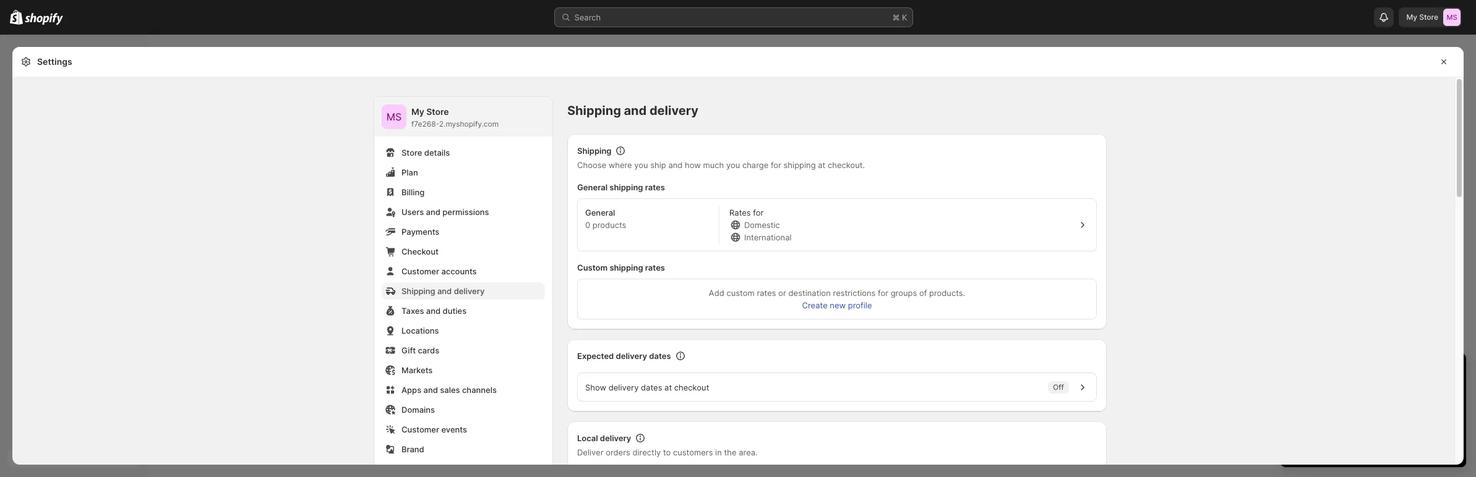 Task type: vqa. For each thing, say whether or not it's contained in the screenshot.
the Payments
yes



Task type: describe. For each thing, give the bounding box(es) containing it.
gift
[[401, 346, 416, 356]]

locations link
[[382, 322, 545, 340]]

general for 0
[[585, 208, 615, 218]]

plan link
[[382, 164, 545, 181]]

store for my store
[[1419, 12, 1438, 22]]

1 vertical spatial shipping
[[577, 146, 611, 156]]

my store
[[1406, 12, 1438, 22]]

permissions
[[443, 207, 489, 217]]

payments
[[401, 227, 439, 237]]

details
[[424, 148, 450, 158]]

restrictions
[[833, 288, 876, 298]]

rates for add custom rates or destination restrictions for groups of products. create new profile
[[757, 288, 776, 298]]

groups
[[891, 288, 917, 298]]

add custom rates or destination restrictions for groups of products. create new profile
[[709, 288, 965, 311]]

products
[[592, 220, 626, 230]]

billing link
[[382, 184, 545, 201]]

users
[[401, 207, 424, 217]]

directly
[[632, 448, 661, 458]]

rates for
[[729, 208, 764, 218]]

⌘
[[892, 12, 900, 22]]

for inside add custom rates or destination restrictions for groups of products. create new profile
[[878, 288, 888, 298]]

rates for general shipping rates
[[645, 182, 665, 192]]

k
[[902, 12, 907, 22]]

how
[[685, 160, 701, 170]]

dates for expected delivery dates
[[649, 351, 671, 361]]

show delivery dates at checkout
[[585, 383, 709, 393]]

rates for custom shipping rates
[[645, 263, 665, 273]]

0 vertical spatial shipping
[[784, 160, 816, 170]]

in
[[715, 448, 722, 458]]

brand link
[[382, 441, 545, 458]]

show
[[585, 383, 606, 393]]

cards
[[418, 346, 439, 356]]

domestic
[[744, 220, 780, 230]]

and for taxes and duties link
[[426, 306, 441, 316]]

apps
[[401, 385, 421, 395]]

where
[[609, 160, 632, 170]]

and for the apps and sales channels link
[[423, 385, 438, 395]]

sales
[[440, 385, 460, 395]]

create new profile link
[[802, 299, 872, 312]]

or
[[778, 288, 786, 298]]

ms button
[[382, 105, 406, 129]]

create
[[802, 301, 828, 311]]

shipping for general shipping rates
[[609, 182, 643, 192]]

profile
[[848, 301, 872, 311]]

store for my store f7e268-2.myshopify.com
[[426, 106, 449, 117]]

shipping and delivery inside shop settings menu element
[[401, 286, 485, 296]]

charge
[[742, 160, 768, 170]]

of
[[919, 288, 927, 298]]

brand
[[401, 445, 424, 455]]

products.
[[929, 288, 965, 298]]

local
[[577, 434, 598, 444]]

deliver orders directly to customers in the area.
[[577, 448, 758, 458]]

duties
[[443, 306, 467, 316]]

customer accounts
[[401, 267, 477, 277]]

delivery up ship
[[649, 103, 698, 118]]

and up where on the top left
[[624, 103, 647, 118]]

shipping and delivery link
[[382, 283, 545, 300]]

⌘ k
[[892, 12, 907, 22]]

shopify image
[[25, 13, 63, 25]]

f7e268-
[[411, 119, 439, 129]]

expected delivery dates
[[577, 351, 671, 361]]

0
[[585, 220, 590, 230]]

taxes and duties
[[401, 306, 467, 316]]

customer events
[[401, 425, 467, 435]]

billing
[[401, 187, 425, 197]]

my store image inside shop settings menu element
[[382, 105, 406, 129]]

expected
[[577, 351, 614, 361]]

2 vertical spatial store
[[401, 148, 422, 158]]

notifications link
[[382, 461, 545, 478]]

users and permissions link
[[382, 204, 545, 221]]

apps and sales channels
[[401, 385, 497, 395]]

checkout.
[[828, 160, 865, 170]]

shop settings menu element
[[374, 97, 552, 478]]

deliver
[[577, 448, 603, 458]]

customer events link
[[382, 421, 545, 439]]

off
[[1053, 383, 1064, 392]]

taxes
[[401, 306, 424, 316]]

0 vertical spatial shipping
[[567, 103, 621, 118]]



Task type: locate. For each thing, give the bounding box(es) containing it.
customer down 'checkout'
[[401, 267, 439, 277]]

1 customer from the top
[[401, 267, 439, 277]]

delivery
[[649, 103, 698, 118], [454, 286, 485, 296], [616, 351, 647, 361], [609, 383, 639, 393], [600, 434, 631, 444]]

2.myshopify.com
[[439, 119, 499, 129]]

local delivery
[[577, 434, 631, 444]]

for up domestic
[[753, 208, 764, 218]]

and for users and permissions link
[[426, 207, 440, 217]]

checkout
[[674, 383, 709, 393]]

checkout link
[[382, 243, 545, 260]]

customer
[[401, 267, 439, 277], [401, 425, 439, 435]]

and right the apps
[[423, 385, 438, 395]]

0 vertical spatial general
[[577, 182, 607, 192]]

you left ship
[[634, 160, 648, 170]]

2 vertical spatial shipping
[[401, 286, 435, 296]]

my store image right "my store"
[[1443, 9, 1461, 26]]

shipping down where on the top left
[[609, 182, 643, 192]]

delivery for show delivery dates at checkout
[[609, 383, 639, 393]]

0 horizontal spatial for
[[753, 208, 764, 218]]

custom
[[577, 263, 608, 273]]

general shipping rates
[[577, 182, 665, 192]]

and for shipping and delivery link
[[437, 286, 452, 296]]

general down choose on the left top of the page
[[577, 182, 607, 192]]

general up the products
[[585, 208, 615, 218]]

markets link
[[382, 362, 545, 379]]

1 vertical spatial store
[[426, 106, 449, 117]]

gift cards
[[401, 346, 439, 356]]

1 vertical spatial at
[[664, 383, 672, 393]]

for
[[771, 160, 781, 170], [753, 208, 764, 218], [878, 288, 888, 298]]

search
[[574, 12, 601, 22]]

delivery for local delivery
[[600, 434, 631, 444]]

delivery right show
[[609, 383, 639, 393]]

dates left the checkout at the bottom
[[641, 383, 662, 393]]

customer down domains
[[401, 425, 439, 435]]

domains link
[[382, 401, 545, 419]]

my store image
[[1443, 9, 1461, 26], [382, 105, 406, 129]]

dates for show delivery dates at checkout
[[641, 383, 662, 393]]

1 vertical spatial shipping and delivery
[[401, 286, 485, 296]]

accounts
[[441, 267, 477, 277]]

1 horizontal spatial for
[[771, 160, 781, 170]]

0 horizontal spatial my
[[411, 106, 424, 117]]

shipping
[[567, 103, 621, 118], [577, 146, 611, 156], [401, 286, 435, 296]]

orders
[[606, 448, 630, 458]]

1 vertical spatial for
[[753, 208, 764, 218]]

gift cards link
[[382, 342, 545, 359]]

0 vertical spatial dates
[[649, 351, 671, 361]]

0 vertical spatial rates
[[645, 182, 665, 192]]

customer accounts link
[[382, 263, 545, 280]]

delivery up show delivery dates at checkout
[[616, 351, 647, 361]]

0 vertical spatial store
[[1419, 12, 1438, 22]]

1 vertical spatial rates
[[645, 263, 665, 273]]

shipping and delivery up where on the top left
[[567, 103, 698, 118]]

add
[[709, 288, 724, 298]]

at
[[818, 160, 825, 170], [664, 383, 672, 393]]

delivery down customer accounts 'link'
[[454, 286, 485, 296]]

0 horizontal spatial at
[[664, 383, 672, 393]]

1 horizontal spatial shipping and delivery
[[567, 103, 698, 118]]

general 0 products
[[585, 208, 626, 230]]

0 vertical spatial for
[[771, 160, 781, 170]]

customers
[[673, 448, 713, 458]]

1 vertical spatial dates
[[641, 383, 662, 393]]

customer inside "link"
[[401, 425, 439, 435]]

0 vertical spatial shipping and delivery
[[567, 103, 698, 118]]

custom
[[727, 288, 755, 298]]

2 vertical spatial for
[[878, 288, 888, 298]]

and right users
[[426, 207, 440, 217]]

plan
[[401, 168, 418, 178]]

choose
[[577, 160, 606, 170]]

new
[[830, 301, 846, 311]]

rates
[[645, 182, 665, 192], [645, 263, 665, 273], [757, 288, 776, 298]]

dates
[[649, 351, 671, 361], [641, 383, 662, 393]]

apps and sales channels link
[[382, 382, 545, 399]]

store
[[1419, 12, 1438, 22], [426, 106, 449, 117], [401, 148, 422, 158]]

to
[[663, 448, 671, 458]]

rates inside add custom rates or destination restrictions for groups of products. create new profile
[[757, 288, 776, 298]]

shipping
[[784, 160, 816, 170], [609, 182, 643, 192], [610, 263, 643, 273]]

custom shipping rates
[[577, 263, 665, 273]]

at left the checkout at the bottom
[[664, 383, 672, 393]]

settings
[[37, 56, 72, 67]]

1 horizontal spatial my
[[1406, 12, 1417, 22]]

your trial just started element
[[1281, 386, 1466, 468]]

0 horizontal spatial my store image
[[382, 105, 406, 129]]

international
[[744, 233, 792, 242]]

1 you from the left
[[634, 160, 648, 170]]

checkout
[[401, 247, 438, 257]]

1 horizontal spatial you
[[726, 160, 740, 170]]

and
[[624, 103, 647, 118], [668, 160, 683, 170], [426, 207, 440, 217], [437, 286, 452, 296], [426, 306, 441, 316], [423, 385, 438, 395]]

shipping right custom at the left
[[610, 263, 643, 273]]

at left 'checkout.'
[[818, 160, 825, 170]]

1 vertical spatial customer
[[401, 425, 439, 435]]

my store image left f7e268-
[[382, 105, 406, 129]]

dates up show delivery dates at checkout
[[649, 351, 671, 361]]

delivery inside shop settings menu element
[[454, 286, 485, 296]]

1 vertical spatial my store image
[[382, 105, 406, 129]]

1 horizontal spatial my store image
[[1443, 9, 1461, 26]]

locations
[[401, 326, 439, 336]]

my for my store
[[1406, 12, 1417, 22]]

store details
[[401, 148, 450, 158]]

the
[[724, 448, 737, 458]]

channels
[[462, 385, 497, 395]]

customer inside 'link'
[[401, 267, 439, 277]]

markets
[[401, 366, 433, 375]]

0 horizontal spatial you
[[634, 160, 648, 170]]

shipping right charge
[[784, 160, 816, 170]]

0 vertical spatial at
[[818, 160, 825, 170]]

shipping inside shop settings menu element
[[401, 286, 435, 296]]

store inside my store f7e268-2.myshopify.com
[[426, 106, 449, 117]]

shipping for custom shipping rates
[[610, 263, 643, 273]]

2 vertical spatial rates
[[757, 288, 776, 298]]

you
[[634, 160, 648, 170], [726, 160, 740, 170]]

0 vertical spatial my store image
[[1443, 9, 1461, 26]]

2 customer from the top
[[401, 425, 439, 435]]

ship
[[650, 160, 666, 170]]

2 you from the left
[[726, 160, 740, 170]]

0 vertical spatial my
[[1406, 12, 1417, 22]]

notifications
[[401, 465, 450, 474]]

2 vertical spatial shipping
[[610, 263, 643, 273]]

and down customer accounts
[[437, 286, 452, 296]]

users and permissions
[[401, 207, 489, 217]]

rates
[[729, 208, 751, 218]]

general
[[577, 182, 607, 192], [585, 208, 615, 218]]

0 horizontal spatial store
[[401, 148, 422, 158]]

choose where you ship and how much you charge for shipping at checkout.
[[577, 160, 865, 170]]

domains
[[401, 405, 435, 415]]

payments link
[[382, 223, 545, 241]]

0 horizontal spatial shipping and delivery
[[401, 286, 485, 296]]

and right ship
[[668, 160, 683, 170]]

1 horizontal spatial at
[[818, 160, 825, 170]]

customer for customer events
[[401, 425, 439, 435]]

my
[[1406, 12, 1417, 22], [411, 106, 424, 117]]

2 horizontal spatial for
[[878, 288, 888, 298]]

destination
[[788, 288, 831, 298]]

much
[[703, 160, 724, 170]]

my store f7e268-2.myshopify.com
[[411, 106, 499, 129]]

shopify image
[[10, 10, 23, 25]]

general for shipping
[[577, 182, 607, 192]]

0 vertical spatial customer
[[401, 267, 439, 277]]

settings dialog
[[12, 47, 1464, 478]]

events
[[441, 425, 467, 435]]

delivery up orders
[[600, 434, 631, 444]]

1 horizontal spatial store
[[426, 106, 449, 117]]

store details link
[[382, 144, 545, 161]]

area.
[[739, 448, 758, 458]]

for right charge
[[771, 160, 781, 170]]

and right taxes
[[426, 306, 441, 316]]

1 vertical spatial general
[[585, 208, 615, 218]]

shipping and delivery down customer accounts
[[401, 286, 485, 296]]

you right much
[[726, 160, 740, 170]]

my for my store f7e268-2.myshopify.com
[[411, 106, 424, 117]]

my inside my store f7e268-2.myshopify.com
[[411, 106, 424, 117]]

1 vertical spatial my
[[411, 106, 424, 117]]

customer for customer accounts
[[401, 267, 439, 277]]

1 vertical spatial shipping
[[609, 182, 643, 192]]

delivery for expected delivery dates
[[616, 351, 647, 361]]

dialog
[[1469, 47, 1476, 467]]

for left groups
[[878, 288, 888, 298]]

taxes and duties link
[[382, 303, 545, 320]]

2 horizontal spatial store
[[1419, 12, 1438, 22]]

general inside general 0 products
[[585, 208, 615, 218]]



